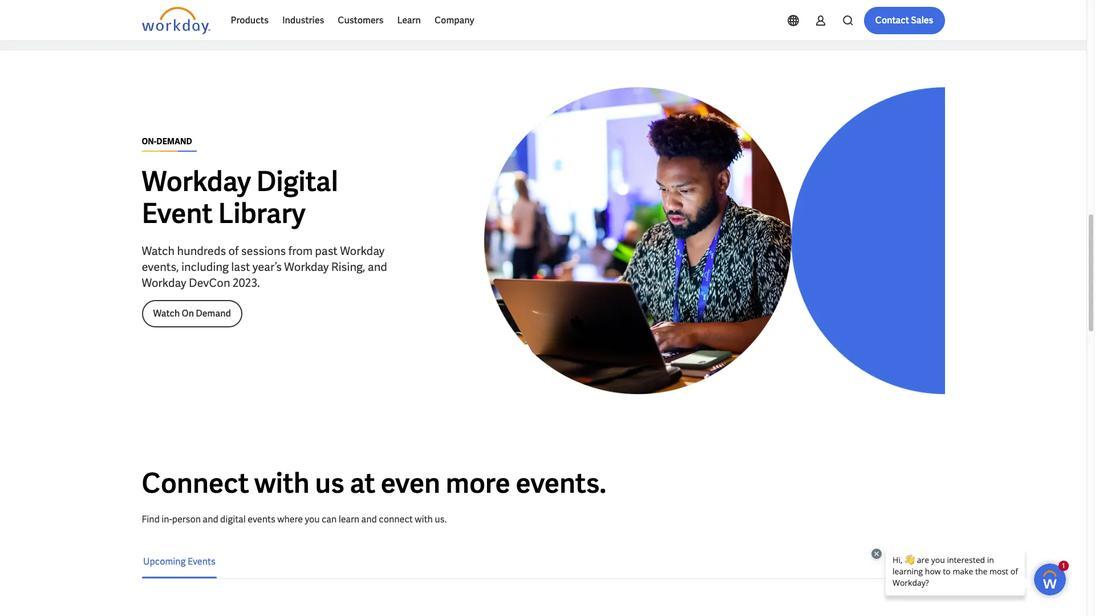 Task type: locate. For each thing, give the bounding box(es) containing it.
with up where
[[254, 466, 310, 501]]

on
[[182, 307, 194, 319]]

connect
[[142, 466, 249, 501]]

even
[[381, 466, 440, 501]]

workday down events,
[[142, 275, 186, 290]]

learn
[[339, 514, 359, 526]]

and right rising,
[[368, 260, 387, 274]]

1 horizontal spatial with
[[415, 514, 433, 526]]

on-demand
[[142, 136, 192, 147]]

company
[[435, 14, 474, 26]]

workday digital event library
[[142, 164, 338, 231]]

on-
[[142, 136, 157, 147]]

past
[[315, 244, 338, 258]]

workday inside the workday digital event library
[[142, 164, 251, 199]]

last
[[231, 260, 250, 274]]

workday down from
[[284, 260, 329, 274]]

customers
[[338, 14, 384, 26]]

1 vertical spatial watch
[[153, 307, 180, 319]]

products
[[231, 14, 269, 26]]

1 vertical spatial with
[[415, 514, 433, 526]]

watch for watch on demand
[[153, 307, 180, 319]]

watch inside watch hundreds of sessions from past workday events, including last year's workday rising, and workday devcon 2023.
[[142, 244, 175, 258]]

and
[[368, 260, 387, 274], [203, 514, 218, 526], [361, 514, 377, 526]]

workday down demand at the left of the page
[[142, 164, 251, 199]]

go to the homepage image
[[142, 7, 210, 34]]

contact
[[875, 14, 909, 26]]

upcoming events
[[143, 555, 215, 567]]

watch on demand link
[[142, 300, 242, 327]]

upcoming events tab panel
[[142, 545, 945, 616]]

with left the 'us.'
[[415, 514, 433, 526]]

watch
[[142, 244, 175, 258], [153, 307, 180, 319]]

learn button
[[390, 7, 428, 34]]

0 horizontal spatial with
[[254, 466, 310, 501]]

0 vertical spatial watch
[[142, 244, 175, 258]]

contact sales
[[875, 14, 934, 26]]

library
[[218, 196, 305, 231]]

sessions
[[241, 244, 286, 258]]

with
[[254, 466, 310, 501], [415, 514, 433, 526]]

digital
[[220, 514, 246, 526]]

learn
[[397, 14, 421, 26]]

rising,
[[331, 260, 365, 274]]

watch hundreds of sessions from past workday events, including last year's workday rising, and workday devcon 2023.
[[142, 244, 387, 290]]

event
[[142, 196, 213, 231]]

watch left on
[[153, 307, 180, 319]]

0 vertical spatial with
[[254, 466, 310, 501]]

industries button
[[275, 7, 331, 34]]

digital
[[256, 164, 338, 199]]

find
[[142, 514, 160, 526]]

workday
[[142, 164, 251, 199], [340, 244, 385, 258], [284, 260, 329, 274], [142, 275, 186, 290]]

watch up events,
[[142, 244, 175, 258]]



Task type: vqa. For each thing, say whether or not it's contained in the screenshot.
third for from left
no



Task type: describe. For each thing, give the bounding box(es) containing it.
of
[[228, 244, 239, 258]]

events
[[248, 514, 275, 526]]

devcon
[[189, 275, 230, 290]]

hundreds
[[177, 244, 226, 258]]

workday up rising,
[[340, 244, 385, 258]]

contact sales link
[[864, 7, 945, 34]]

customers button
[[331, 7, 390, 34]]

demand
[[196, 307, 231, 319]]

at
[[350, 466, 375, 501]]

including
[[181, 260, 229, 274]]

us
[[315, 466, 344, 501]]

can
[[322, 514, 337, 526]]

events,
[[142, 260, 179, 274]]

man looking at laptop computer. image
[[484, 87, 945, 394]]

watch on demand
[[153, 307, 231, 319]]

and left digital
[[203, 514, 218, 526]]

products button
[[224, 7, 275, 34]]

events
[[187, 555, 215, 567]]

company button
[[428, 7, 481, 34]]

watch for watch hundreds of sessions from past workday events, including last year's workday rising, and workday devcon 2023.
[[142, 244, 175, 258]]

person
[[172, 514, 201, 526]]

year's
[[253, 260, 282, 274]]

and right learn
[[361, 514, 377, 526]]

sales
[[911, 14, 934, 26]]

from
[[288, 244, 313, 258]]

where
[[277, 514, 303, 526]]

connect with us at even more events.
[[142, 466, 606, 501]]

events.
[[516, 466, 606, 501]]

in-
[[162, 514, 172, 526]]

find in-person and digital events where you can learn and connect with us.
[[142, 514, 447, 526]]

more
[[446, 466, 510, 501]]

2023.
[[233, 275, 260, 290]]

demand
[[157, 136, 192, 147]]

connect
[[379, 514, 413, 526]]

us.
[[435, 514, 447, 526]]

industries
[[282, 14, 324, 26]]

you
[[305, 514, 320, 526]]

upcoming
[[143, 555, 185, 567]]

and inside watch hundreds of sessions from past workday events, including last year's workday rising, and workday devcon 2023.
[[368, 260, 387, 274]]



